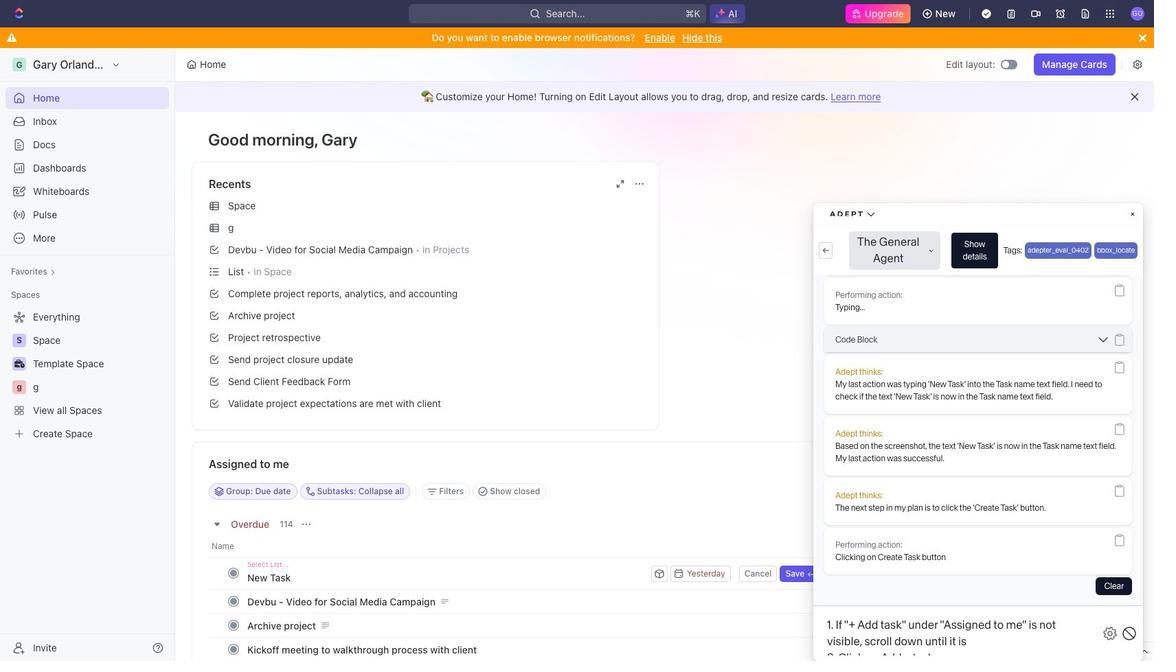 Task type: describe. For each thing, give the bounding box(es) containing it.
tree inside sidebar navigation
[[5, 307, 169, 445]]

sidebar navigation
[[0, 48, 175, 662]]

Search tasks... text field
[[929, 482, 1067, 502]]



Task type: locate. For each thing, give the bounding box(es) containing it.
checked element
[[1058, 467, 1068, 477]]

alert
[[175, 82, 1155, 112]]

tree
[[5, 307, 169, 445]]

Task name or type '/' for commands text field
[[247, 567, 649, 589]]

checked image
[[1058, 467, 1068, 477]]



Task type: vqa. For each thing, say whether or not it's contained in the screenshot.
tree
yes



